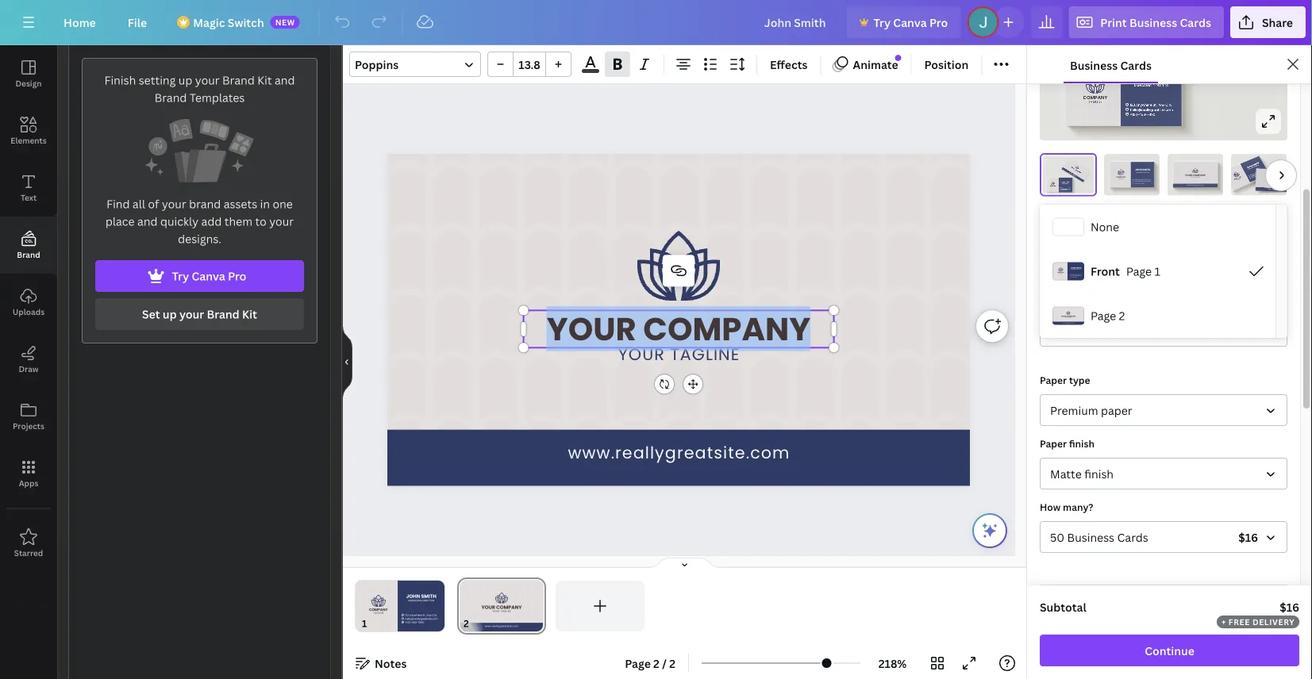 Task type: locate. For each thing, give the bounding box(es) containing it.
smith inside john smith managing director 123 anywhere st., any city hello@reallygreatsite.com +123-456-7890
[[1143, 168, 1151, 172]]

front page 1 inside option
[[1091, 264, 1161, 279]]

Your Company text field
[[524, 306, 834, 351]]

front down pages
[[1091, 264, 1121, 279]]

0 horizontal spatial company tagline
[[1084, 94, 1108, 104]]

0 vertical spatial try
[[874, 15, 891, 30]]

list box
[[1040, 205, 1276, 338]]

managing
[[1135, 83, 1153, 88], [1249, 166, 1255, 170], [1137, 171, 1144, 173], [1062, 183, 1066, 184], [1066, 269, 1071, 270], [1072, 269, 1077, 270]]

switch
[[228, 15, 264, 30]]

1 vertical spatial up
[[163, 307, 177, 322]]

brand button
[[0, 217, 57, 274]]

2 paper from the top
[[1040, 437, 1067, 450]]

smith inside option
[[1077, 267, 1082, 269]]

finish
[[104, 73, 136, 88]]

0 horizontal spatial try canva pro button
[[95, 261, 304, 292]]

up inside button
[[163, 307, 177, 322]]

your company your tagline www.reallygreatsite.com
[[1069, 166, 1082, 178], [1186, 174, 1206, 186], [1268, 179, 1286, 191], [1062, 315, 1076, 324]]

group
[[488, 52, 572, 77]]

anywhere inside "123 anywhere st., any city hello@reallygreatsite.com +123-456-7890"
[[1137, 103, 1153, 107]]

to down in
[[255, 214, 267, 229]]

0 vertical spatial paper
[[1040, 374, 1067, 387]]

smith inside select your pages to print element
[[1071, 267, 1076, 269]]

cards
[[1181, 15, 1212, 30], [1121, 58, 1152, 73]]

1 horizontal spatial and
[[275, 73, 295, 88]]

1 vertical spatial business
[[1071, 58, 1118, 73]]

john smith managing director 123 anywhere st., any city hello@reallygreatsite.com +123-456-7890 company tagline inside select your pages to print element
[[1052, 267, 1077, 278]]

any inside john smith managing director 123 anywhere st., any city hello@reallygreatsite.com +123-456-7890
[[1146, 179, 1148, 181]]

company tagline
[[1084, 94, 1108, 104], [1117, 176, 1126, 180]]

business right print
[[1130, 15, 1178, 30]]

page
[[1121, 264, 1147, 279], [1127, 264, 1152, 279], [1091, 309, 1117, 324], [625, 656, 651, 672]]

pro inside main menu bar
[[930, 15, 949, 30]]

company
[[1084, 94, 1108, 101], [1075, 168, 1082, 174], [1193, 174, 1206, 178], [1234, 176, 1243, 181], [1117, 176, 1126, 178], [1274, 180, 1286, 183], [1051, 186, 1056, 187], [1052, 272, 1059, 274], [1058, 272, 1065, 274], [644, 306, 811, 351], [1067, 315, 1076, 318]]

try inside main menu bar
[[874, 15, 891, 30]]

pro
[[930, 15, 949, 30], [228, 269, 247, 284]]

your down one
[[269, 214, 294, 229]]

option containing front
[[1040, 249, 1276, 294]]

0 horizontal spatial kit
[[242, 307, 257, 322]]

0 vertical spatial try canva pro
[[874, 15, 949, 30]]

1 horizontal spatial try canva pro
[[874, 15, 949, 30]]

magic switch
[[193, 15, 264, 30]]

www.reallygreatsite.com
[[1069, 172, 1078, 178], [1188, 185, 1205, 186], [1269, 189, 1284, 191], [1063, 323, 1075, 324], [568, 442, 791, 464]]

try canva pro button
[[847, 6, 961, 38], [95, 261, 304, 292]]

brand down setting on the top left
[[155, 90, 187, 105]]

1 1 from the left
[[1150, 264, 1156, 279]]

up right setting on the top left
[[179, 73, 192, 88]]

1 for option containing front
[[1155, 264, 1161, 279]]

0 horizontal spatial cards
[[1121, 58, 1152, 73]]

to left 'print' at the top right of page
[[1125, 228, 1134, 241]]

2 for page 2 / 2
[[654, 656, 660, 672]]

0 vertical spatial and
[[275, 73, 295, 88]]

notes
[[375, 656, 407, 672]]

0 horizontal spatial try canva pro
[[172, 269, 247, 284]]

your
[[1071, 166, 1076, 170], [1074, 169, 1076, 171], [1186, 174, 1193, 178], [1191, 177, 1195, 179], [1268, 179, 1274, 183], [1272, 182, 1276, 184], [547, 306, 637, 351], [1062, 315, 1067, 318], [1066, 317, 1068, 319], [618, 344, 665, 366]]

kit
[[258, 73, 272, 88], [242, 307, 257, 322]]

your left pages
[[1072, 228, 1093, 241]]

0 horizontal spatial business
[[1071, 58, 1118, 73]]

1 horizontal spatial pro
[[930, 15, 949, 30]]

tagline
[[1089, 100, 1103, 104], [1076, 170, 1079, 173], [1195, 177, 1201, 179], [1237, 178, 1242, 181], [1119, 178, 1124, 180], [1276, 182, 1281, 184], [1052, 187, 1055, 188], [1054, 274, 1058, 275], [1059, 274, 1063, 275], [1069, 317, 1072, 319], [671, 344, 740, 366]]

try canva pro inside main menu bar
[[874, 15, 949, 30]]

brand up uploads button
[[17, 249, 40, 260]]

2 1 from the left
[[1155, 264, 1161, 279]]

123 inside john smith managing director 123 anywhere st., any city hello@reallygreatsite.com +123-456-7890
[[1135, 179, 1137, 181]]

1 horizontal spatial cards
[[1181, 15, 1212, 30]]

city
[[1166, 103, 1173, 107], [1262, 169, 1264, 171], [1149, 179, 1151, 181], [1069, 188, 1071, 189], [1075, 274, 1077, 276], [1080, 274, 1082, 276]]

page 2 image
[[457, 581, 546, 632]]

to
[[255, 214, 267, 229], [1125, 228, 1134, 241]]

your right the set
[[179, 307, 204, 322]]

0 vertical spatial pro
[[930, 15, 949, 30]]

john smith managing director 123 anywhere st., any city hello@reallygreatsite.com +123-456-7890 company tagline inside option
[[1058, 267, 1083, 278]]

managing inside john smith managing director 123 anywhere st., any city hello@reallygreatsite.com +123-456-7890
[[1137, 171, 1144, 173]]

continue
[[1145, 644, 1195, 659]]

1 horizontal spatial business
[[1130, 15, 1178, 30]]

hello@reallygreatsite.com
[[1131, 108, 1174, 112], [1251, 170, 1265, 178], [1135, 181, 1152, 183], [1061, 189, 1071, 190], [1065, 276, 1077, 277], [1071, 276, 1083, 277]]

0 vertical spatial cards
[[1181, 15, 1212, 30]]

st.,
[[1154, 103, 1158, 107], [1258, 171, 1260, 173], [1144, 179, 1146, 181], [1067, 188, 1068, 189], [1071, 274, 1073, 276], [1077, 274, 1078, 276]]

1 for select your pages to print element
[[1150, 264, 1156, 279]]

1 vertical spatial try
[[172, 269, 189, 284]]

director inside john smith managing director 123 anywhere st., any city hello@reallygreatsite.com +123-456-7890
[[1144, 171, 1150, 173]]

your up the templates
[[195, 73, 220, 88]]

projects button
[[0, 388, 57, 446]]

front inside select your pages to print element
[[1086, 264, 1115, 279]]

0 vertical spatial kit
[[258, 73, 272, 88]]

try canva pro
[[874, 15, 949, 30], [172, 269, 247, 284]]

1 vertical spatial and
[[137, 214, 158, 229]]

draw button
[[0, 331, 57, 388]]

select
[[1040, 228, 1070, 241]]

and down new
[[275, 73, 295, 88]]

front page 1 for option containing front
[[1091, 264, 1161, 279]]

0 vertical spatial try canva pro button
[[847, 6, 961, 38]]

projects
[[13, 421, 44, 432]]

home link
[[51, 6, 109, 38]]

john inside john smith managing director 123 anywhere st., any city hello@reallygreatsite.com +123-456-7890
[[1136, 168, 1143, 172]]

0 horizontal spatial 2
[[654, 656, 660, 672]]

your up quickly
[[162, 197, 186, 212]]

1 horizontal spatial try canva pro button
[[847, 6, 961, 38]]

1 inside option
[[1155, 264, 1161, 279]]

how
[[1040, 501, 1061, 514]]

1 front from the left
[[1086, 264, 1115, 279]]

front page 1
[[1086, 264, 1156, 279], [1091, 264, 1161, 279]]

up right the set
[[163, 307, 177, 322]]

front page 1 for select your pages to print element
[[1086, 264, 1156, 279]]

1 horizontal spatial up
[[179, 73, 192, 88]]

front page 1 inside select your pages to print element
[[1086, 264, 1156, 279]]

john smith managing director 123 anywhere st., any city hello@reallygreatsite.com +123-456-7890 company tagline
[[1234, 162, 1265, 181], [1051, 181, 1071, 191], [1052, 267, 1077, 278], [1058, 267, 1083, 278]]

try canva pro button inside main menu bar
[[847, 6, 961, 38]]

7890 inside option
[[1075, 277, 1078, 278]]

page 2 / 2
[[625, 656, 676, 672]]

up
[[179, 73, 192, 88], [163, 307, 177, 322]]

2 horizontal spatial 2
[[1120, 309, 1126, 324]]

set up your brand kit button
[[95, 299, 304, 330]]

and down of at the left top of page
[[137, 214, 158, 229]]

business inside print business cards "dropdown button"
[[1130, 15, 1178, 30]]

print
[[1101, 15, 1127, 30]]

paper left finish at bottom right
[[1040, 437, 1067, 450]]

your
[[195, 73, 220, 88], [162, 197, 186, 212], [269, 214, 294, 229], [1072, 228, 1093, 241], [179, 307, 204, 322]]

1 horizontal spatial canva
[[894, 15, 927, 30]]

page inside button
[[625, 656, 651, 672]]

+123- inside "123 anywhere st., any city hello@reallygreatsite.com +123-456-7890"
[[1131, 112, 1140, 117]]

456-
[[1140, 112, 1148, 117], [1255, 175, 1258, 178], [1139, 183, 1142, 185], [1064, 190, 1065, 191], [1068, 277, 1070, 278], [1073, 277, 1075, 278]]

cards inside business cards button
[[1121, 58, 1152, 73]]

director inside option
[[1077, 269, 1081, 270]]

select your pages to print element
[[1040, 249, 1288, 347]]

1 front page 1 from the left
[[1086, 264, 1156, 279]]

business
[[1130, 15, 1178, 30], [1071, 58, 1118, 73]]

page 2 / 2 button
[[619, 651, 682, 677]]

1 horizontal spatial company tagline
[[1117, 176, 1126, 180]]

select your pages to print
[[1040, 228, 1160, 241]]

$16
[[1280, 600, 1300, 615]]

assets
[[224, 197, 257, 212]]

1 horizontal spatial try
[[874, 15, 891, 30]]

brand right the set
[[207, 307, 240, 322]]

1 vertical spatial paper
[[1040, 437, 1067, 450]]

text button
[[0, 160, 57, 217]]

0 horizontal spatial and
[[137, 214, 158, 229]]

director inside select your pages to print element
[[1071, 269, 1076, 270]]

in
[[260, 197, 270, 212]]

smith
[[1253, 162, 1261, 167], [1143, 168, 1151, 172], [1066, 181, 1071, 183], [1071, 267, 1076, 269], [1077, 267, 1082, 269]]

john
[[1247, 165, 1254, 169], [1136, 168, 1143, 172], [1062, 181, 1066, 183], [1066, 267, 1071, 269], [1071, 267, 1076, 269]]

+
[[1222, 617, 1227, 628]]

1 horizontal spatial kit
[[258, 73, 272, 88]]

1 inside select your pages to print element
[[1150, 264, 1156, 279]]

1 horizontal spatial to
[[1125, 228, 1134, 241]]

0 vertical spatial canva
[[894, 15, 927, 30]]

1 vertical spatial canva
[[192, 269, 225, 284]]

Design title text field
[[752, 6, 841, 38]]

any inside "123 anywhere st., any city hello@reallygreatsite.com +123-456-7890"
[[1159, 103, 1165, 107]]

tagline inside select your pages to print element
[[1054, 274, 1058, 275]]

2 front page 1 from the left
[[1091, 264, 1161, 279]]

456- inside select your pages to print element
[[1068, 277, 1070, 278]]

brand
[[222, 73, 255, 88], [155, 90, 187, 105], [17, 249, 40, 260], [207, 307, 240, 322]]

0 vertical spatial up
[[179, 73, 192, 88]]

1 vertical spatial kit
[[242, 307, 257, 322]]

try for try canva pro button in main menu bar
[[874, 15, 891, 30]]

+ free delivery
[[1222, 617, 1296, 628]]

123
[[1131, 103, 1136, 107], [1251, 174, 1253, 176], [1135, 179, 1137, 181], [1061, 188, 1063, 189], [1065, 274, 1067, 276], [1071, 274, 1072, 276]]

company tagline left john smith managing director 123 anywhere st., any city hello@reallygreatsite.com +123-456-7890
[[1117, 176, 1126, 180]]

st., inside "123 anywhere st., any city hello@reallygreatsite.com +123-456-7890"
[[1154, 103, 1158, 107]]

1 vertical spatial cards
[[1121, 58, 1152, 73]]

canva
[[894, 15, 927, 30], [192, 269, 225, 284]]

0 horizontal spatial canva
[[192, 269, 225, 284]]

type
[[1070, 374, 1091, 387]]

page 2
[[1091, 309, 1126, 324]]

business inside business cards button
[[1071, 58, 1118, 73]]

front inside 'list box'
[[1091, 264, 1121, 279]]

2 inside 'list box'
[[1120, 309, 1126, 324]]

cards inside print business cards "dropdown button"
[[1181, 15, 1212, 30]]

option
[[1040, 249, 1276, 294]]

your company your tagline www.reallygreatsite.com inside 'list box'
[[1062, 315, 1076, 324]]

business down print
[[1071, 58, 1118, 73]]

print business cards
[[1101, 15, 1212, 30]]

Page title text field
[[476, 616, 482, 632]]

print
[[1137, 228, 1160, 241]]

0 vertical spatial company tagline
[[1084, 94, 1108, 104]]

0 vertical spatial business
[[1130, 15, 1178, 30]]

and inside find all of your brand assets in one place and quickly add them to your designs.
[[137, 214, 158, 229]]

2
[[1120, 309, 1126, 324], [654, 656, 660, 672], [670, 656, 676, 672]]

0 horizontal spatial try
[[172, 269, 189, 284]]

try
[[874, 15, 891, 30], [172, 269, 189, 284]]

director
[[1154, 83, 1169, 88], [1255, 164, 1260, 168], [1144, 171, 1150, 173], [1067, 183, 1070, 184], [1071, 269, 1076, 270], [1077, 269, 1081, 270]]

paper for paper finish
[[1040, 437, 1067, 450]]

front down select your pages to print
[[1086, 264, 1115, 279]]

123 anywhere st., any city hello@reallygreatsite.com +123-456-7890
[[1131, 103, 1174, 117]]

delivery
[[1253, 617, 1296, 628]]

managing inside option
[[1072, 269, 1077, 270]]

company inside select your pages to print element
[[1052, 272, 1059, 274]]

paper type
[[1040, 374, 1091, 387]]

director inside managing director
[[1154, 83, 1169, 88]]

0 horizontal spatial pro
[[228, 269, 247, 284]]

0 horizontal spatial to
[[255, 214, 267, 229]]

one
[[273, 197, 293, 212]]

john smith managing director 123 anywhere st., any city hello@reallygreatsite.com +123-456-7890
[[1135, 168, 1152, 185]]

1 paper from the top
[[1040, 374, 1067, 387]]

2 front from the left
[[1091, 264, 1121, 279]]

1
[[1150, 264, 1156, 279], [1155, 264, 1161, 279]]

0 horizontal spatial up
[[163, 307, 177, 322]]

company tagline down business cards
[[1084, 94, 1108, 104]]

paper left type
[[1040, 374, 1067, 387]]

7890
[[1148, 112, 1156, 117], [1257, 174, 1261, 177], [1142, 183, 1145, 185], [1065, 190, 1067, 191], [1070, 277, 1072, 278], [1075, 277, 1078, 278]]



Task type: vqa. For each thing, say whether or not it's contained in the screenshot.
Date modified Button
no



Task type: describe. For each thing, give the bounding box(es) containing it.
7890 inside john smith managing director 123 anywhere st., any city hello@reallygreatsite.com +123-456-7890
[[1142, 183, 1145, 185]]

set
[[142, 307, 160, 322]]

set up your brand kit
[[142, 307, 257, 322]]

any inside option
[[1079, 274, 1080, 276]]

uploads
[[13, 307, 45, 317]]

1 vertical spatial company tagline
[[1117, 176, 1126, 180]]

your inside button
[[179, 307, 204, 322]]

finish setting up your brand kit and brand templates
[[104, 73, 295, 105]]

brand inside the side panel tab list
[[17, 249, 40, 260]]

1 vertical spatial pro
[[228, 269, 247, 284]]

print business cards button
[[1069, 6, 1225, 38]]

kit inside button
[[242, 307, 257, 322]]

1 horizontal spatial 2
[[670, 656, 676, 672]]

hello@reallygreatsite.com inside "123 anywhere st., any city hello@reallygreatsite.com +123-456-7890"
[[1131, 108, 1174, 112]]

anywhere inside option
[[1072, 274, 1077, 276]]

hello@reallygreatsite.com inside select your pages to print element
[[1065, 276, 1077, 277]]

pages
[[1095, 228, 1122, 241]]

hide image
[[342, 324, 353, 401]]

hello@reallygreatsite.com inside john smith managing director 123 anywhere st., any city hello@reallygreatsite.com +123-456-7890
[[1135, 181, 1152, 183]]

john inside 'list box'
[[1071, 267, 1076, 269]]

designs.
[[178, 232, 221, 247]]

finish
[[1070, 437, 1095, 450]]

your company
[[547, 306, 811, 351]]

any inside select your pages to print element
[[1073, 274, 1075, 276]]

them
[[225, 214, 253, 229]]

your inside finish setting up your brand kit and brand templates
[[195, 73, 220, 88]]

templates
[[190, 90, 245, 105]]

7890 inside select your pages to print element
[[1070, 277, 1072, 278]]

apps button
[[0, 446, 57, 503]]

/
[[663, 656, 667, 672]]

anywhere inside john smith managing director 123 anywhere st., any city hello@reallygreatsite.com +123-456-7890
[[1137, 179, 1144, 181]]

quickly
[[160, 214, 199, 229]]

how many?
[[1040, 501, 1094, 514]]

123 inside "123 anywhere st., any city hello@reallygreatsite.com +123-456-7890"
[[1131, 103, 1136, 107]]

7890 inside "123 anywhere st., any city hello@reallygreatsite.com +123-456-7890"
[[1148, 112, 1156, 117]]

brand
[[189, 197, 221, 212]]

free
[[1229, 617, 1251, 628]]

managing director
[[1135, 83, 1169, 88]]

none button
[[1040, 205, 1276, 249]]

main menu bar
[[0, 0, 1313, 45]]

managing inside managing director
[[1135, 83, 1153, 88]]

try for the bottommost try canva pro button
[[172, 269, 189, 284]]

canva assistant image
[[981, 522, 1000, 541]]

find all of your brand assets in one place and quickly add them to your designs.
[[106, 197, 294, 247]]

2 for page 2
[[1120, 309, 1126, 324]]

of
[[148, 197, 159, 212]]

text
[[21, 192, 37, 203]]

up inside finish setting up your brand kit and brand templates
[[179, 73, 192, 88]]

place
[[106, 214, 135, 229]]

design
[[15, 78, 42, 89]]

and inside finish setting up your brand kit and brand templates
[[275, 73, 295, 88]]

anywhere inside select your pages to print element
[[1067, 274, 1071, 276]]

add
[[201, 214, 222, 229]]

notes button
[[349, 651, 413, 677]]

+123- inside select your pages to print element
[[1065, 277, 1068, 278]]

city inside select your pages to print element
[[1075, 274, 1077, 276]]

many?
[[1064, 501, 1094, 514]]

list box containing none
[[1040, 205, 1276, 338]]

side panel tab list
[[0, 45, 57, 573]]

find
[[107, 197, 130, 212]]

elements button
[[0, 102, 57, 160]]

456- inside john smith managing director 123 anywhere st., any city hello@reallygreatsite.com +123-456-7890
[[1139, 183, 1142, 185]]

456- inside option
[[1073, 277, 1075, 278]]

your tagline
[[618, 344, 740, 366]]

st., inside john smith managing director 123 anywhere st., any city hello@reallygreatsite.com +123-456-7890
[[1144, 179, 1146, 181]]

to inside find all of your brand assets in one place and quickly add them to your designs.
[[255, 214, 267, 229]]

123 inside select your pages to print element
[[1065, 274, 1067, 276]]

uploads button
[[0, 274, 57, 331]]

apps
[[19, 478, 38, 489]]

city inside john smith managing director 123 anywhere st., any city hello@reallygreatsite.com +123-456-7890
[[1149, 179, 1151, 181]]

business cards
[[1071, 58, 1152, 73]]

paper finish
[[1040, 437, 1095, 450]]

st., inside option
[[1077, 274, 1078, 276]]

draw
[[19, 364, 39, 374]]

business cards button
[[1064, 45, 1159, 83]]

st., inside select your pages to print element
[[1071, 274, 1073, 276]]

design button
[[0, 45, 57, 102]]

hello@reallygreatsite.com inside option
[[1071, 276, 1083, 277]]

starred button
[[0, 515, 57, 573]]

home
[[64, 15, 96, 30]]

new
[[275, 17, 295, 27]]

john inside select your pages to print element
[[1066, 267, 1071, 269]]

magic
[[193, 15, 225, 30]]

city inside "123 anywhere st., any city hello@reallygreatsite.com +123-456-7890"
[[1166, 103, 1173, 107]]

setting
[[139, 73, 176, 88]]

brand up the templates
[[222, 73, 255, 88]]

canva inside main menu bar
[[894, 15, 927, 30]]

paper for paper type
[[1040, 374, 1067, 387]]

starred
[[14, 548, 43, 559]]

1 vertical spatial try canva pro button
[[95, 261, 304, 292]]

managing inside select your pages to print element
[[1066, 269, 1071, 270]]

hide pages image
[[647, 558, 723, 570]]

456- inside "123 anywhere st., any city hello@reallygreatsite.com +123-456-7890"
[[1140, 112, 1148, 117]]

subtotal
[[1040, 600, 1087, 615]]

1 vertical spatial try canva pro
[[172, 269, 247, 284]]

+123- inside john smith managing director 123 anywhere st., any city hello@reallygreatsite.com +123-456-7890
[[1135, 183, 1139, 185]]

elements
[[11, 135, 47, 146]]

continue button
[[1040, 635, 1300, 667]]

kit inside finish setting up your brand kit and brand templates
[[258, 73, 272, 88]]

all
[[133, 197, 145, 212]]

none
[[1091, 220, 1120, 235]]



